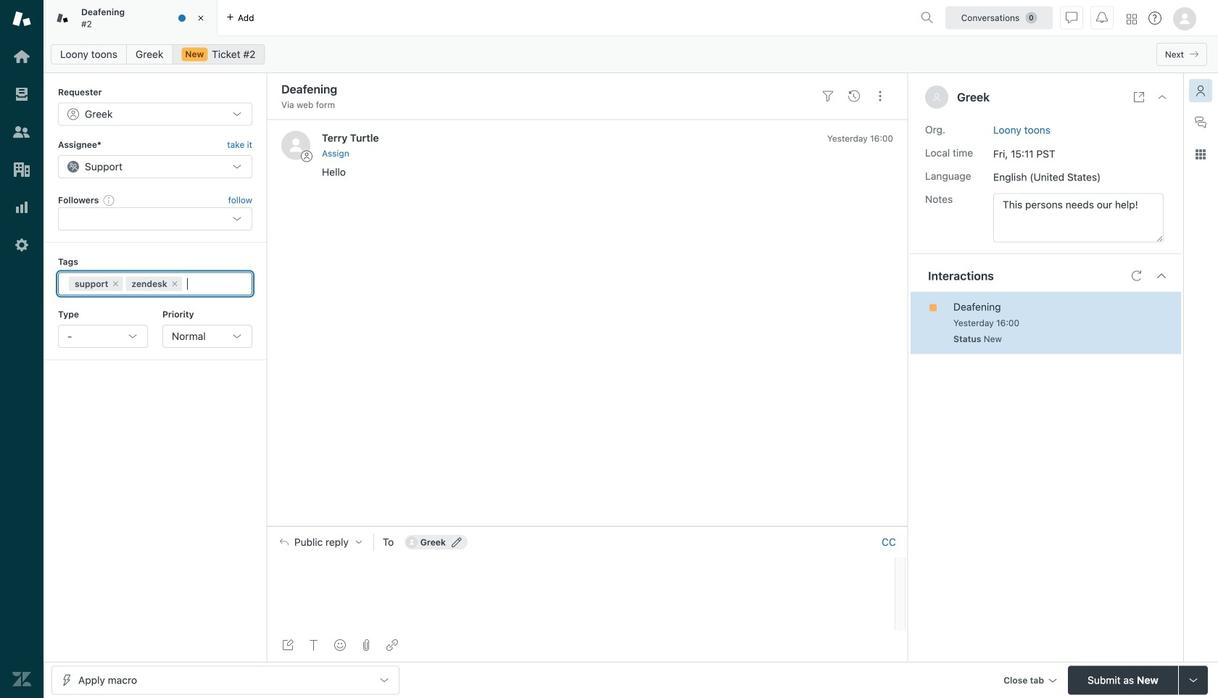 Task type: describe. For each thing, give the bounding box(es) containing it.
Subject field
[[279, 81, 813, 98]]

draft mode image
[[282, 640, 294, 652]]

tabs tab list
[[44, 0, 916, 36]]

button displays agent's chat status as invisible. image
[[1067, 12, 1078, 24]]

info on adding followers image
[[103, 194, 115, 206]]

0 vertical spatial yesterday 16:00 text field
[[828, 133, 894, 144]]

filter image
[[823, 90, 834, 102]]

edit user image
[[452, 538, 462, 548]]

admin image
[[12, 236, 31, 255]]

notifications image
[[1097, 12, 1109, 24]]

hide composer image
[[582, 521, 594, 532]]

secondary element
[[44, 40, 1219, 69]]

1 vertical spatial yesterday 16:00 text field
[[954, 318, 1020, 328]]

remove image
[[111, 280, 120, 288]]

user image
[[933, 93, 942, 102]]

customer context image
[[1196, 85, 1207, 97]]

user image
[[934, 94, 940, 101]]

close image inside tabs tab list
[[194, 11, 208, 25]]

customers image
[[12, 123, 31, 141]]

add link (cmd k) image
[[387, 640, 398, 652]]

add attachment image
[[361, 640, 372, 652]]

apps image
[[1196, 149, 1207, 160]]

zendesk image
[[12, 670, 31, 689]]

remove image
[[170, 280, 179, 288]]

views image
[[12, 85, 31, 104]]

avatar image
[[282, 131, 311, 160]]

1 vertical spatial close image
[[1157, 91, 1169, 103]]



Task type: vqa. For each thing, say whether or not it's contained in the screenshot.
Yesterday 16:00 'text box' to the right
no



Task type: locate. For each thing, give the bounding box(es) containing it.
view more details image
[[1134, 91, 1146, 103]]

1 horizontal spatial yesterday 16:00 text field
[[954, 318, 1020, 328]]

zendesk support image
[[12, 9, 31, 28]]

None field
[[185, 277, 239, 291]]

get started image
[[12, 47, 31, 66]]

close image
[[194, 11, 208, 25], [1157, 91, 1169, 103]]

None text field
[[994, 193, 1165, 243]]

displays possible ticket submission types image
[[1188, 675, 1200, 687]]

events image
[[849, 90, 861, 102]]

0 vertical spatial close image
[[194, 11, 208, 25]]

ticket actions image
[[875, 90, 887, 102]]

main element
[[0, 0, 44, 699]]

insert emojis image
[[334, 640, 346, 652]]

0 horizontal spatial yesterday 16:00 text field
[[828, 133, 894, 144]]

organizations image
[[12, 160, 31, 179]]

tab
[[44, 0, 218, 36]]

reporting image
[[12, 198, 31, 217]]

0 horizontal spatial close image
[[194, 11, 208, 25]]

Yesterday 16:00 text field
[[828, 133, 894, 144], [954, 318, 1020, 328]]

get help image
[[1149, 12, 1162, 25]]

format text image
[[308, 640, 320, 652]]

1 horizontal spatial close image
[[1157, 91, 1169, 103]]

zendesk products image
[[1128, 14, 1138, 24]]



